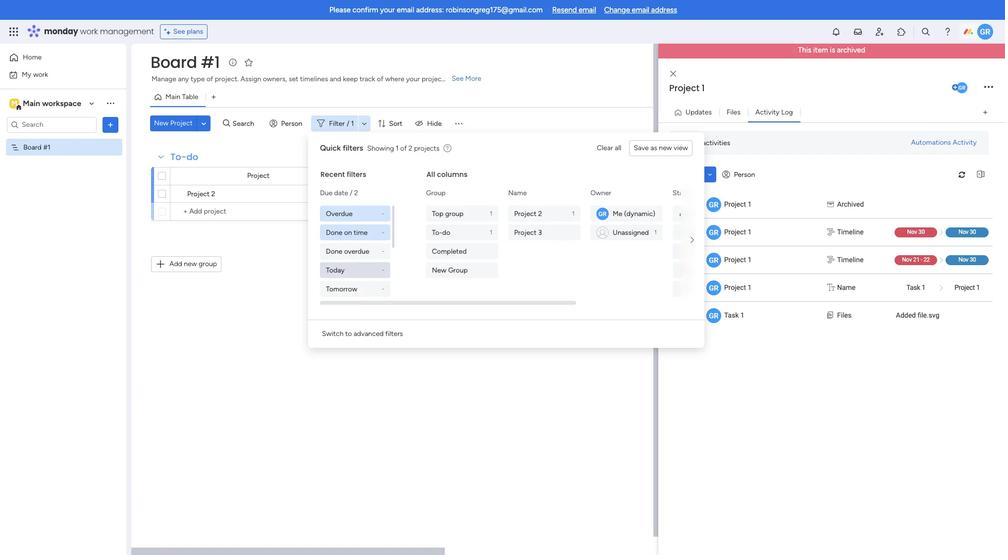 Task type: locate. For each thing, give the bounding box(es) containing it.
1 horizontal spatial /
[[350, 189, 353, 197]]

0 vertical spatial filter
[[329, 119, 345, 128]]

of right the track
[[377, 75, 384, 83]]

work right my
[[33, 70, 48, 79]]

dialog containing recent filters
[[308, 132, 862, 391]]

owner up greg robinson icon
[[591, 189, 612, 197]]

0 horizontal spatial person button
[[265, 115, 308, 131]]

email for change email address
[[632, 5, 650, 14]]

1 inside quick filters showing 1 of 2 projects
[[396, 144, 399, 152]]

to- down top
[[432, 228, 442, 237]]

- for done overdue
[[382, 248, 385, 255]]

address
[[652, 5, 678, 14]]

on inside due date / 2 group
[[344, 228, 352, 237]]

1 vertical spatial group
[[199, 260, 217, 268]]

nov 30
[[908, 228, 925, 235], [959, 228, 977, 235], [959, 256, 977, 263]]

options image up add view icon
[[985, 81, 994, 94]]

all left columns
[[427, 169, 435, 179]]

list box
[[671, 190, 993, 329]]

board #1 up any
[[151, 51, 220, 73]]

0 horizontal spatial all
[[427, 169, 435, 179]]

new for new group
[[432, 266, 447, 274]]

0 vertical spatial files
[[727, 108, 741, 116]]

activity log button
[[748, 105, 801, 120]]

filter up the quick
[[329, 119, 345, 128]]

select product image
[[9, 27, 19, 37]]

task 1 down started
[[725, 311, 745, 319]]

1 vertical spatial project 2
[[514, 209, 542, 218]]

#1 up type
[[201, 51, 220, 73]]

board #1 inside list box
[[23, 143, 50, 151]]

main table button
[[150, 89, 206, 105]]

greg robinson image
[[597, 207, 609, 220]]

work for my
[[33, 70, 48, 79]]

greg robinson image
[[978, 24, 994, 40], [956, 81, 969, 94]]

- for tomorrow
[[382, 285, 385, 292]]

on left it
[[717, 247, 725, 255]]

1 horizontal spatial on
[[717, 247, 725, 255]]

0 horizontal spatial main
[[23, 98, 40, 108]]

filters inside button
[[386, 330, 403, 338]]

manage
[[152, 75, 176, 83]]

do
[[187, 151, 198, 163], [442, 228, 451, 237]]

log down project 1 "field"
[[782, 108, 793, 116]]

1 horizontal spatial main
[[166, 93, 180, 101]]

email right resend
[[579, 5, 597, 14]]

0 horizontal spatial to-do
[[170, 151, 198, 163]]

files right the updates
[[727, 108, 741, 116]]

timeline for nov 30
[[838, 228, 864, 236]]

activity
[[756, 108, 780, 116], [953, 138, 977, 147]]

filter
[[329, 119, 345, 128], [675, 170, 691, 178]]

- for overdue
[[382, 210, 385, 217]]

1 vertical spatial dapulse timeline column image
[[828, 255, 835, 265]]

2m up stuck
[[687, 256, 697, 264]]

item
[[814, 46, 829, 55]]

project 1 for 'dapulse text column' icon
[[725, 283, 752, 291]]

see left more on the top
[[452, 74, 464, 83]]

stands.
[[446, 75, 468, 83]]

switch to advanced filters button
[[318, 326, 407, 342]]

0 horizontal spatial log
[[692, 170, 704, 178]]

1 vertical spatial activity
[[953, 138, 977, 147]]

1 vertical spatial name
[[838, 283, 856, 291]]

Board #1 field
[[148, 51, 222, 73]]

1 vertical spatial options image
[[106, 120, 115, 130]]

0 horizontal spatial on
[[344, 228, 352, 237]]

1 horizontal spatial board
[[151, 51, 197, 73]]

see more
[[452, 74, 482, 83]]

1 email from the left
[[397, 5, 414, 14]]

group group
[[426, 206, 501, 278]]

name
[[508, 189, 527, 197], [838, 283, 856, 291]]

0 horizontal spatial do
[[187, 151, 198, 163]]

0 horizontal spatial board
[[23, 143, 41, 151]]

21
[[914, 256, 920, 263]]

3 email from the left
[[632, 5, 650, 14]]

all columns
[[427, 169, 468, 179]]

files right v2 file column image
[[838, 311, 852, 319]]

task 1 down nov 21 - 22 at top right
[[907, 283, 926, 291]]

1 horizontal spatial work
[[80, 26, 98, 37]]

done
[[420, 190, 437, 198], [326, 228, 343, 237], [689, 228, 706, 237], [326, 247, 343, 255]]

board #1 list box
[[0, 137, 126, 289]]

0 horizontal spatial status
[[419, 172, 439, 180]]

/ right date
[[350, 189, 353, 197]]

1 horizontal spatial new
[[659, 144, 672, 152]]

files
[[727, 108, 741, 116], [838, 311, 852, 319]]

1 vertical spatial /
[[350, 189, 353, 197]]

today
[[326, 266, 345, 274]]

1 horizontal spatial person button
[[718, 167, 761, 182]]

dapulse timeline column image for nov 21 - 22
[[828, 255, 835, 265]]

log for activity log
[[782, 108, 793, 116]]

0 vertical spatial activity
[[756, 108, 780, 116]]

0 horizontal spatial work
[[33, 70, 48, 79]]

done up today
[[326, 247, 343, 255]]

done inside status group
[[689, 228, 706, 237]]

group inside group
[[445, 209, 464, 218]]

on left time
[[344, 228, 352, 237]]

sort button
[[373, 115, 409, 131]]

board
[[151, 51, 197, 73], [23, 143, 41, 151]]

new inside save as new view button
[[659, 144, 672, 152]]

owner down quick filters showing 1 of 2 projects
[[361, 172, 381, 180]]

1 horizontal spatial filter
[[675, 170, 691, 178]]

robinsongreg175@gmail.com
[[446, 5, 543, 14]]

new inside button
[[154, 119, 169, 127]]

0 horizontal spatial owner
[[361, 172, 381, 180]]

0 horizontal spatial filter
[[329, 119, 345, 128]]

home
[[23, 53, 42, 61]]

1 vertical spatial to-do
[[432, 228, 451, 237]]

do inside group group
[[442, 228, 451, 237]]

0 vertical spatial timeline
[[838, 228, 864, 236]]

0 horizontal spatial new
[[184, 260, 197, 268]]

0 vertical spatial 2m
[[687, 200, 697, 208]]

1 vertical spatial new
[[432, 266, 447, 274]]

3 2m from the top
[[687, 256, 697, 264]]

0 vertical spatial owner
[[361, 172, 381, 180]]

filters right the quick
[[343, 143, 363, 153]]

plans
[[187, 27, 203, 36]]

due date / 2 group
[[320, 206, 393, 391]]

see
[[173, 27, 185, 36], [452, 74, 464, 83]]

1 vertical spatial board
[[23, 143, 41, 151]]

2 up 3
[[539, 209, 542, 218]]

0 vertical spatial status
[[419, 172, 439, 180]]

2 left the projects
[[409, 144, 413, 152]]

person
[[281, 119, 302, 128], [734, 170, 755, 179]]

project 1 for dapulse archive o icon
[[725, 200, 752, 208]]

0 horizontal spatial project 2
[[187, 190, 215, 198]]

track
[[360, 75, 375, 83]]

change
[[604, 5, 630, 14]]

email
[[397, 5, 414, 14], [579, 5, 597, 14], [632, 5, 650, 14]]

to-do
[[170, 151, 198, 163], [432, 228, 451, 237]]

recent filters
[[321, 169, 367, 179]]

log inside 'button'
[[692, 170, 704, 178]]

showing
[[367, 144, 394, 152]]

owner
[[361, 172, 381, 180], [591, 189, 612, 197]]

- for done on time
[[382, 229, 385, 236]]

learn more image
[[444, 144, 452, 153]]

view
[[674, 144, 688, 152]]

0 horizontal spatial group
[[199, 260, 217, 268]]

person down set
[[281, 119, 302, 128]]

clear all button
[[593, 140, 626, 156]]

group inside group
[[448, 266, 468, 274]]

person button right angle down icon
[[718, 167, 761, 182]]

work right monday
[[80, 26, 98, 37]]

/
[[347, 119, 350, 128], [350, 189, 353, 197]]

dapulse timeline column image down dapulse archive o icon
[[828, 227, 835, 237]]

1 vertical spatial all
[[689, 209, 697, 218]]

1 vertical spatial #1
[[43, 143, 50, 151]]

your right where
[[406, 75, 420, 83]]

see left plans at the top left of page
[[173, 27, 185, 36]]

person right angle down icon
[[734, 170, 755, 179]]

options image
[[985, 81, 994, 94], [106, 120, 115, 130]]

2 email from the left
[[579, 5, 597, 14]]

inbox image
[[853, 27, 863, 37]]

working
[[689, 247, 715, 255]]

list box containing 2m
[[671, 190, 993, 329]]

change email address
[[604, 5, 678, 14]]

0 vertical spatial see
[[173, 27, 185, 36]]

please confirm your email address: robinsongreg175@gmail.com
[[330, 5, 543, 14]]

new down the main table 'button'
[[154, 119, 169, 127]]

2 horizontal spatial email
[[632, 5, 650, 14]]

workspace selection element
[[9, 97, 83, 110]]

of right type
[[207, 75, 213, 83]]

task down nov 21 - 22 at top right
[[907, 283, 921, 291]]

arrow down image
[[359, 117, 371, 129]]

timeline for nov 21 - 22
[[838, 256, 864, 264]]

me
[[613, 209, 623, 218]]

1 dapulse timeline column image from the top
[[828, 227, 835, 237]]

timeline
[[838, 228, 864, 236], [838, 256, 864, 264]]

more
[[466, 74, 482, 83]]

main right workspace icon
[[23, 98, 40, 108]]

0 horizontal spatial person
[[281, 119, 302, 128]]

option
[[0, 138, 126, 140]]

1 horizontal spatial person
[[734, 170, 755, 179]]

do down new project button
[[187, 151, 198, 163]]

1
[[702, 82, 705, 94], [351, 119, 354, 128], [396, 144, 399, 152], [748, 200, 752, 208], [490, 210, 493, 217], [572, 210, 575, 217], [748, 228, 752, 236], [490, 229, 493, 236], [655, 229, 657, 236], [748, 256, 752, 264], [748, 283, 752, 291], [922, 283, 926, 291], [977, 283, 981, 291], [741, 311, 745, 319]]

change email address link
[[604, 5, 678, 14]]

name right 'dapulse text column' icon
[[838, 283, 856, 291]]

0 horizontal spatial see
[[173, 27, 185, 36]]

0 vertical spatial task 1
[[907, 283, 926, 291]]

#1
[[201, 51, 220, 73], [43, 143, 50, 151]]

log for filter log
[[692, 170, 704, 178]]

to-do inside 'field'
[[170, 151, 198, 163]]

see for see more
[[452, 74, 464, 83]]

Project 1 field
[[667, 82, 951, 94]]

main left table
[[166, 93, 180, 101]]

close image
[[671, 70, 676, 78]]

project 2 up + add project text box
[[187, 190, 215, 198]]

board up any
[[151, 51, 197, 73]]

project 2 inside name group
[[514, 209, 542, 218]]

2 right date
[[354, 189, 358, 197]]

0 vertical spatial new
[[659, 144, 672, 152]]

task down started
[[725, 311, 739, 319]]

stuck
[[689, 266, 707, 274]]

0 horizontal spatial task 1
[[725, 311, 745, 319]]

0 vertical spatial work
[[80, 26, 98, 37]]

on for done
[[344, 228, 352, 237]]

1 vertical spatial your
[[406, 75, 420, 83]]

options image down workspace options icon
[[106, 120, 115, 130]]

2m up working on the right of the page
[[687, 228, 697, 236]]

address:
[[416, 5, 444, 14]]

2 dapulse timeline column image from the top
[[828, 255, 835, 265]]

do down top group
[[442, 228, 451, 237]]

timelines
[[300, 75, 328, 83]]

all
[[427, 169, 435, 179], [689, 209, 697, 218]]

done up working on the right of the page
[[689, 228, 706, 237]]

project 2 up project 3
[[514, 209, 542, 218]]

project 1 inside "field"
[[670, 82, 705, 94]]

your right confirm
[[380, 5, 395, 14]]

switch to advanced filters
[[322, 330, 403, 338]]

to- down new project button
[[170, 151, 187, 163]]

email left 'address:'
[[397, 5, 414, 14]]

board #1 down search in workspace field
[[23, 143, 50, 151]]

log
[[782, 108, 793, 116], [692, 170, 704, 178]]

1 vertical spatial work
[[33, 70, 48, 79]]

0 vertical spatial do
[[187, 151, 198, 163]]

dapulse timeline column image up 'dapulse text column' icon
[[828, 255, 835, 265]]

1 horizontal spatial status
[[673, 189, 693, 197]]

1 horizontal spatial files
[[838, 311, 852, 319]]

+ Add project text field
[[175, 206, 288, 218]]

filter inside filter log 'button'
[[675, 170, 691, 178]]

Search in workspace field
[[21, 119, 83, 130]]

3
[[539, 228, 542, 237]]

activity inside button
[[756, 108, 780, 116]]

on inside status group
[[717, 247, 725, 255]]

0 vertical spatial to-do
[[170, 151, 198, 163]]

0 vertical spatial all
[[427, 169, 435, 179]]

work
[[80, 26, 98, 37], [33, 70, 48, 79]]

main inside 'workspace selection' element
[[23, 98, 40, 108]]

0 horizontal spatial new
[[154, 119, 169, 127]]

0 horizontal spatial /
[[347, 119, 350, 128]]

/ left arrow down image at top
[[347, 119, 350, 128]]

1 timeline from the top
[[838, 228, 864, 236]]

new inside group group
[[432, 266, 447, 274]]

project inside "field"
[[670, 82, 700, 94]]

group right top
[[445, 209, 464, 218]]

my
[[22, 70, 31, 79]]

2 timeline from the top
[[838, 256, 864, 264]]

dapulse archive o image
[[828, 200, 834, 209]]

#1 inside list box
[[43, 143, 50, 151]]

2 2m from the top
[[687, 228, 697, 236]]

1 horizontal spatial project 2
[[514, 209, 542, 218]]

2 inside name group
[[539, 209, 542, 218]]

refresh image
[[955, 171, 970, 178]]

0 horizontal spatial task
[[725, 311, 739, 319]]

filters for quick
[[343, 143, 363, 153]]

main workspace
[[23, 98, 81, 108]]

2m for nov 30
[[687, 228, 697, 236]]

to-do inside group group
[[432, 228, 451, 237]]

to- inside 'field'
[[170, 151, 187, 163]]

Status field
[[416, 171, 441, 182]]

0 horizontal spatial #1
[[43, 143, 50, 151]]

v2 file column image
[[828, 310, 833, 321]]

0 horizontal spatial email
[[397, 5, 414, 14]]

30
[[919, 228, 925, 235], [970, 228, 977, 235], [970, 256, 977, 263]]

filter for filter log
[[675, 170, 691, 178]]

- for today
[[382, 267, 385, 274]]

0 vertical spatial board
[[151, 51, 197, 73]]

Owner field
[[358, 171, 384, 182]]

0 vertical spatial on
[[344, 228, 352, 237]]

nov 30 for nov 30
[[959, 228, 977, 235]]

resend email
[[552, 5, 597, 14]]

status inside field
[[419, 172, 439, 180]]

on
[[344, 228, 352, 237], [717, 247, 725, 255]]

1 vertical spatial new
[[184, 260, 197, 268]]

work inside 'button'
[[33, 70, 48, 79]]

owner inside "field"
[[361, 172, 381, 180]]

log inside button
[[782, 108, 793, 116]]

this item is archived
[[798, 46, 866, 55]]

add view image
[[212, 93, 216, 101]]

1 vertical spatial group
[[448, 266, 468, 274]]

new right as
[[659, 144, 672, 152]]

monday
[[44, 26, 78, 37]]

1 vertical spatial status
[[673, 189, 693, 197]]

all inside status group
[[689, 209, 697, 218]]

management
[[100, 26, 154, 37]]

#1 down search in workspace field
[[43, 143, 50, 151]]

add
[[169, 260, 182, 268]]

person button right search 'field' on the left of the page
[[265, 115, 308, 131]]

1 horizontal spatial #1
[[201, 51, 220, 73]]

group down "status" field
[[426, 189, 446, 197]]

see for see plans
[[173, 27, 185, 36]]

1 horizontal spatial all
[[689, 209, 697, 218]]

to- inside group group
[[432, 228, 442, 237]]

dapulse timeline column image
[[828, 227, 835, 237], [828, 255, 835, 265]]

v2 search image
[[223, 118, 230, 129]]

1 vertical spatial board #1
[[23, 143, 50, 151]]

keep
[[343, 75, 358, 83]]

0 horizontal spatial greg robinson image
[[956, 81, 969, 94]]

filters right recent on the left of page
[[347, 169, 367, 179]]

0 vertical spatial project 2
[[187, 190, 215, 198]]

project 2
[[187, 190, 215, 198], [514, 209, 542, 218]]

filter / 1
[[329, 119, 354, 128]]

activity right 'files' button
[[756, 108, 780, 116]]

1 horizontal spatial to-
[[432, 228, 442, 237]]

where
[[385, 75, 405, 83]]

activity inside button
[[953, 138, 977, 147]]

save as new view
[[634, 144, 688, 152]]

2 inside quick filters showing 1 of 2 projects
[[409, 144, 413, 152]]

board down search in workspace field
[[23, 143, 41, 151]]

1 horizontal spatial activity
[[953, 138, 977, 147]]

done on time
[[326, 228, 368, 237]]

filter for filter / 1
[[329, 119, 345, 128]]

filter down view
[[675, 170, 691, 178]]

nov
[[908, 228, 918, 235], [959, 228, 969, 235], [902, 256, 912, 263], [959, 256, 969, 263]]

email right change at top
[[632, 5, 650, 14]]

set
[[289, 75, 299, 83]]

files inside button
[[727, 108, 741, 116]]

activity up refresh icon
[[953, 138, 977, 147]]

0 horizontal spatial of
[[207, 75, 213, 83]]

of right the showing
[[400, 144, 407, 152]]

new down completed
[[432, 266, 447, 274]]

all left done
[[689, 209, 697, 218]]

to-do down top
[[432, 228, 451, 237]]

to-do down new project button
[[170, 151, 198, 163]]

2 vertical spatial filters
[[386, 330, 403, 338]]

see more link
[[451, 74, 483, 84]]

1 vertical spatial task
[[725, 311, 739, 319]]

1 vertical spatial timeline
[[838, 256, 864, 264]]

0 vertical spatial task
[[907, 283, 921, 291]]

1 vertical spatial person
[[734, 170, 755, 179]]

project inside button
[[170, 119, 193, 127]]

filters right advanced
[[386, 330, 403, 338]]

2 vertical spatial 2m
[[687, 256, 697, 264]]

type
[[191, 75, 205, 83]]

log left angle down icon
[[692, 170, 704, 178]]

group right add at the top left of the page
[[199, 260, 217, 268]]

2m up all done labels
[[687, 200, 697, 208]]

person for top person popup button
[[281, 119, 302, 128]]

0 horizontal spatial name
[[508, 189, 527, 197]]

2 horizontal spatial of
[[400, 144, 407, 152]]

show board description image
[[227, 57, 239, 67]]

do inside 'field'
[[187, 151, 198, 163]]

status left the column information image
[[419, 172, 439, 180]]

main
[[166, 93, 180, 101], [23, 98, 40, 108]]

new project button
[[150, 115, 197, 131]]

0 horizontal spatial to-
[[170, 151, 187, 163]]

22
[[924, 256, 930, 263]]

see inside button
[[173, 27, 185, 36]]

dialog
[[308, 132, 862, 391]]

1 vertical spatial filters
[[347, 169, 367, 179]]

0 horizontal spatial files
[[727, 108, 741, 116]]

status down filter log
[[673, 189, 693, 197]]

dapulse addbtn image
[[953, 84, 959, 90]]

apps image
[[897, 27, 907, 37]]

1 vertical spatial filter
[[675, 170, 691, 178]]

1 horizontal spatial group
[[445, 209, 464, 218]]

0 horizontal spatial board #1
[[23, 143, 50, 151]]

0 vertical spatial person
[[281, 119, 302, 128]]

0 vertical spatial greg robinson image
[[978, 24, 994, 40]]

-
[[382, 210, 385, 217], [382, 229, 385, 236], [382, 248, 385, 255], [921, 256, 923, 263], [382, 267, 385, 274], [382, 285, 385, 292]]

0 vertical spatial to-
[[170, 151, 187, 163]]

main inside 'button'
[[166, 93, 180, 101]]

new right add at the top left of the page
[[184, 260, 197, 268]]

group down completed
[[448, 266, 468, 274]]

name up project 3
[[508, 189, 527, 197]]

0 vertical spatial your
[[380, 5, 395, 14]]



Task type: vqa. For each thing, say whether or not it's contained in the screenshot.
'LOG' inside the Activity Log Button
yes



Task type: describe. For each thing, give the bounding box(es) containing it.
4m
[[687, 283, 697, 291]]

person for person popup button to the bottom
[[734, 170, 755, 179]]

1 horizontal spatial your
[[406, 75, 420, 83]]

1 vertical spatial person button
[[718, 167, 761, 182]]

any
[[178, 75, 189, 83]]

project 3
[[514, 228, 542, 237]]

projects
[[414, 144, 440, 152]]

sort
[[389, 119, 403, 128]]

1 vertical spatial task 1
[[725, 311, 745, 319]]

0 vertical spatial name
[[508, 189, 527, 197]]

main for main workspace
[[23, 98, 40, 108]]

m
[[11, 99, 17, 107]]

started
[[703, 285, 726, 293]]

group inside button
[[199, 260, 217, 268]]

project 1 for nov 21 - 22's dapulse timeline column icon
[[725, 256, 752, 264]]

all for all done labels
[[689, 209, 697, 218]]

workspace image
[[9, 98, 19, 109]]

30 for nov 30
[[970, 228, 977, 235]]

resend email link
[[552, 5, 597, 14]]

menu image
[[454, 118, 464, 128]]

done
[[699, 209, 715, 218]]

save as new view button
[[630, 140, 693, 156]]

new project
[[154, 119, 193, 127]]

and
[[330, 75, 341, 83]]

workspace
[[42, 98, 81, 108]]

save
[[634, 144, 649, 152]]

1 horizontal spatial board #1
[[151, 51, 220, 73]]

0 horizontal spatial options image
[[106, 120, 115, 130]]

activity log
[[756, 108, 793, 116]]

date
[[334, 189, 348, 197]]

8m
[[687, 311, 697, 319]]

0 horizontal spatial your
[[380, 5, 395, 14]]

all for all columns
[[427, 169, 435, 179]]

1 vertical spatial files
[[838, 311, 852, 319]]

overdue
[[326, 209, 353, 218]]

quick
[[320, 143, 341, 153]]

new group
[[432, 266, 468, 274]]

archived
[[838, 200, 864, 208]]

invite members image
[[875, 27, 885, 37]]

not
[[689, 285, 701, 293]]

name group
[[508, 206, 583, 240]]

not started
[[689, 285, 726, 293]]

my work button
[[6, 67, 107, 83]]

0 vertical spatial /
[[347, 119, 350, 128]]

1 2m from the top
[[687, 200, 697, 208]]

help image
[[943, 27, 953, 37]]

nov 30 for nov 21 - 22
[[959, 256, 977, 263]]

1 horizontal spatial task
[[907, 283, 921, 291]]

filters for recent
[[347, 169, 367, 179]]

filter log button
[[671, 167, 716, 182]]

overdue
[[344, 247, 370, 255]]

on for working
[[717, 247, 725, 255]]

confirm
[[353, 5, 378, 14]]

0 vertical spatial person button
[[265, 115, 308, 131]]

/ inside dialog
[[350, 189, 353, 197]]

1 inside "field"
[[702, 82, 705, 94]]

files button
[[720, 105, 748, 120]]

Search field
[[230, 116, 260, 130]]

me (dynamic)
[[613, 209, 656, 218]]

added file.svg
[[896, 311, 940, 319]]

all done labels
[[689, 209, 734, 218]]

updates button
[[671, 105, 720, 120]]

archived
[[837, 46, 866, 55]]

my work
[[22, 70, 48, 79]]

0 horizontal spatial group
[[426, 189, 446, 197]]

please
[[330, 5, 351, 14]]

to
[[345, 330, 352, 338]]

main for main table
[[166, 93, 180, 101]]

dapulse text column image
[[828, 282, 835, 293]]

1 horizontal spatial of
[[377, 75, 384, 83]]

0 vertical spatial options image
[[985, 81, 994, 94]]

done down overdue
[[326, 228, 343, 237]]

done overdue
[[326, 247, 370, 255]]

new inside add new group button
[[184, 260, 197, 268]]

updates
[[686, 108, 712, 116]]

table
[[182, 93, 198, 101]]

1 inside 'owner' group
[[655, 229, 657, 236]]

2m for nov 21 - 22
[[687, 256, 697, 264]]

quick filters showing 1 of 2 projects
[[320, 143, 440, 153]]

To-do field
[[168, 151, 201, 164]]

completed
[[432, 247, 467, 255]]

activities
[[703, 139, 731, 147]]

all
[[615, 144, 622, 152]]

30 for nov 21 - 22
[[970, 256, 977, 263]]

add to favorites image
[[244, 57, 254, 67]]

owners,
[[263, 75, 287, 83]]

top group
[[432, 209, 464, 218]]

file.svg
[[918, 311, 940, 319]]

email for resend email
[[579, 5, 597, 14]]

automations activity
[[911, 138, 977, 147]]

add new group
[[169, 260, 217, 268]]

top
[[432, 209, 444, 218]]

switch
[[322, 330, 344, 338]]

due date / 2
[[320, 189, 358, 197]]

1 horizontal spatial greg robinson image
[[978, 24, 994, 40]]

hide
[[427, 119, 442, 128]]

advanced
[[354, 330, 384, 338]]

workspace options image
[[106, 98, 115, 108]]

of inside quick filters showing 1 of 2 projects
[[400, 144, 407, 152]]

1 inside name group
[[572, 210, 575, 217]]

add new group button
[[151, 256, 222, 272]]

new for new project
[[154, 119, 169, 127]]

project
[[422, 75, 444, 83]]

monday work management
[[44, 26, 154, 37]]

angle down image
[[708, 171, 712, 178]]

(dynamic)
[[624, 209, 656, 218]]

tomorrow
[[326, 285, 358, 293]]

0 vertical spatial #1
[[201, 51, 220, 73]]

2 up + add project text box
[[211, 190, 215, 198]]

assign
[[241, 75, 261, 83]]

clear
[[597, 144, 613, 152]]

this
[[798, 46, 812, 55]]

labels
[[716, 209, 734, 218]]

angle down image
[[201, 120, 206, 127]]

owner group
[[591, 206, 665, 240]]

due
[[320, 189, 333, 197]]

dapulse timeline column image for nov 30
[[828, 227, 835, 237]]

hide button
[[412, 115, 448, 131]]

resend
[[552, 5, 577, 14]]

project.
[[215, 75, 239, 83]]

status group
[[673, 206, 745, 297]]

see plans
[[173, 27, 203, 36]]

search everything image
[[921, 27, 931, 37]]

export to excel image
[[973, 171, 989, 178]]

1 horizontal spatial name
[[838, 283, 856, 291]]

main table
[[166, 93, 198, 101]]

added
[[896, 311, 916, 319]]

automations
[[911, 138, 951, 147]]

is
[[830, 46, 836, 55]]

board inside list box
[[23, 143, 41, 151]]

notifications image
[[832, 27, 842, 37]]

clear all
[[597, 144, 622, 152]]

work for monday
[[80, 26, 98, 37]]

project 1 for dapulse timeline column icon associated with nov 30
[[725, 228, 752, 236]]

column information image
[[449, 172, 456, 180]]

done down "status" field
[[420, 190, 437, 198]]

1 horizontal spatial owner
[[591, 189, 612, 197]]

add view image
[[984, 109, 988, 116]]

it
[[726, 247, 731, 255]]

filter log
[[675, 170, 704, 178]]



